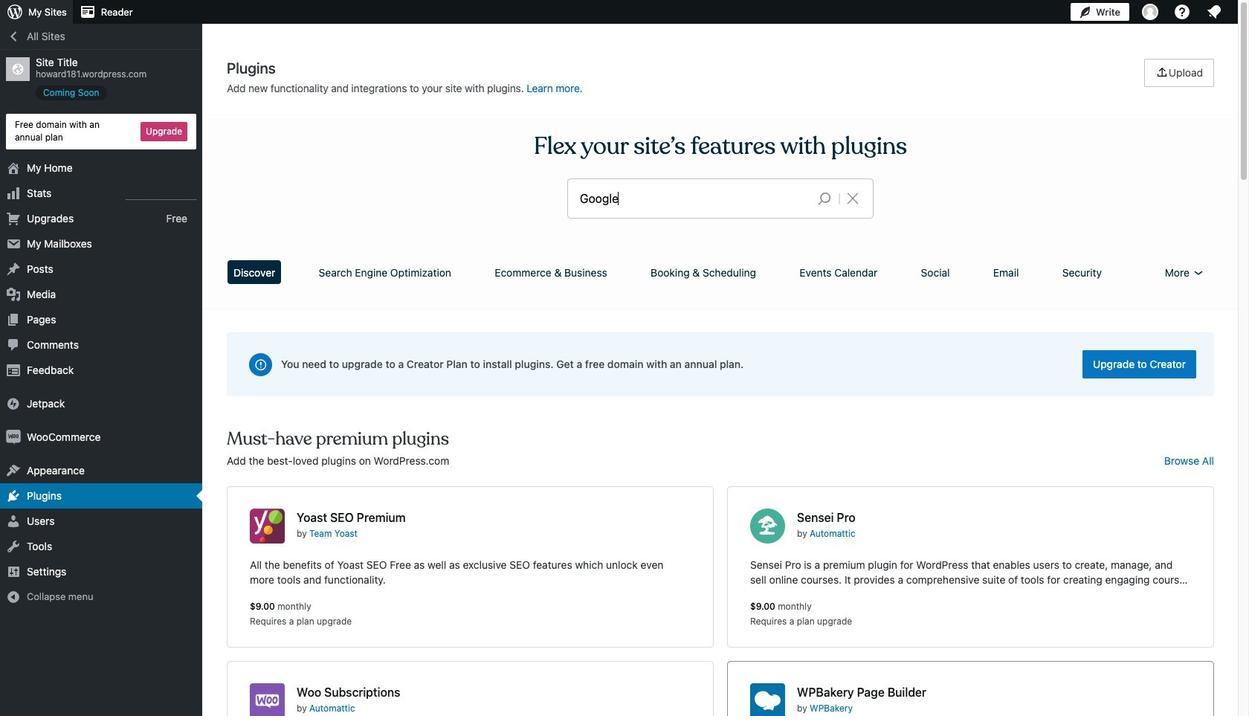 Task type: describe. For each thing, give the bounding box(es) containing it.
2 img image from the top
[[6, 430, 21, 445]]

1 img image from the top
[[6, 396, 21, 411]]

manage your notifications image
[[1206, 3, 1224, 21]]



Task type: vqa. For each thing, say whether or not it's contained in the screenshot.
Displaying all sites. ELEMENT
no



Task type: locate. For each thing, give the bounding box(es) containing it.
1 vertical spatial img image
[[6, 430, 21, 445]]

Search search field
[[580, 179, 807, 218]]

help image
[[1174, 3, 1192, 21]]

img image
[[6, 396, 21, 411], [6, 430, 21, 445]]

None search field
[[568, 179, 873, 218]]

plugin icon image
[[250, 509, 285, 544], [751, 509, 786, 544], [250, 684, 285, 716], [751, 684, 786, 716]]

highest hourly views 0 image
[[126, 190, 196, 200]]

open search image
[[807, 188, 844, 209]]

main content
[[222, 59, 1220, 716]]

close search image
[[835, 190, 872, 208]]

0 vertical spatial img image
[[6, 396, 21, 411]]

my profile image
[[1143, 4, 1159, 20]]



